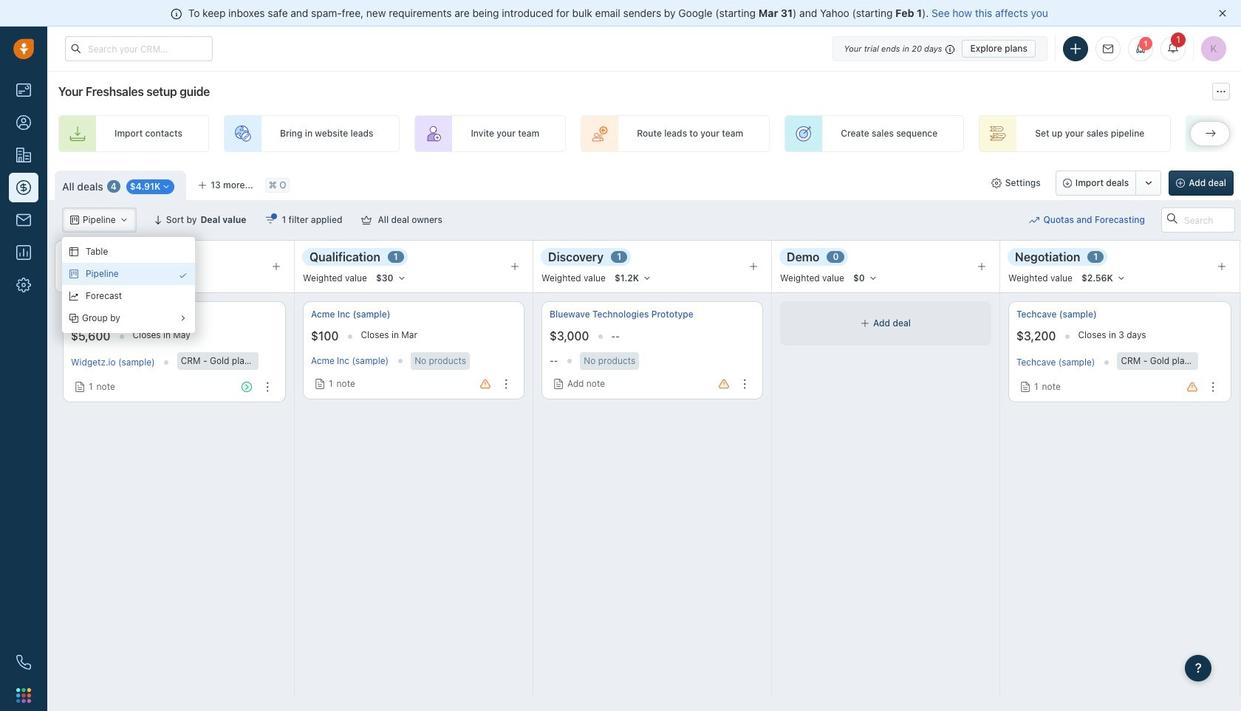 Task type: locate. For each thing, give the bounding box(es) containing it.
1 vertical spatial container_wx8msf4aqz5i3rn1 image
[[69, 270, 78, 279]]

0 vertical spatial container_wx8msf4aqz5i3rn1 image
[[69, 248, 78, 256]]

0 vertical spatial container_wx8msf4aqz5i3rn1 image
[[179, 271, 188, 280]]

menu item
[[62, 307, 195, 330]]

container_wx8msf4aqz5i3rn1 image for 1st container_wx8msf4aqz5i3rn1 image from the bottom of the page
[[179, 314, 188, 323]]

container_wx8msf4aqz5i3rn1 image
[[69, 248, 78, 256], [69, 270, 78, 279], [69, 314, 78, 323]]

container_wx8msf4aqz5i3rn1 image
[[179, 271, 188, 280], [69, 292, 78, 301], [179, 314, 188, 323]]

2 vertical spatial container_wx8msf4aqz5i3rn1 image
[[179, 314, 188, 323]]

2 vertical spatial container_wx8msf4aqz5i3rn1 image
[[69, 314, 78, 323]]

shade muted image
[[942, 42, 955, 54]]

freshworks switcher image
[[16, 688, 31, 703]]

menu
[[62, 237, 195, 333]]



Task type: describe. For each thing, give the bounding box(es) containing it.
2 container_wx8msf4aqz5i3rn1 image from the top
[[69, 270, 78, 279]]

1 vertical spatial container_wx8msf4aqz5i3rn1 image
[[69, 292, 78, 301]]

phone image
[[9, 648, 38, 678]]

Search your CRM... text field
[[65, 36, 213, 61]]

container_wx8msf4aqz5i3rn1 image for second container_wx8msf4aqz5i3rn1 image from the bottom of the page
[[179, 271, 188, 280]]

1 container_wx8msf4aqz5i3rn1 image from the top
[[69, 248, 78, 256]]

3 container_wx8msf4aqz5i3rn1 image from the top
[[69, 314, 78, 323]]



Task type: vqa. For each thing, say whether or not it's contained in the screenshot.
menu item on the left
yes



